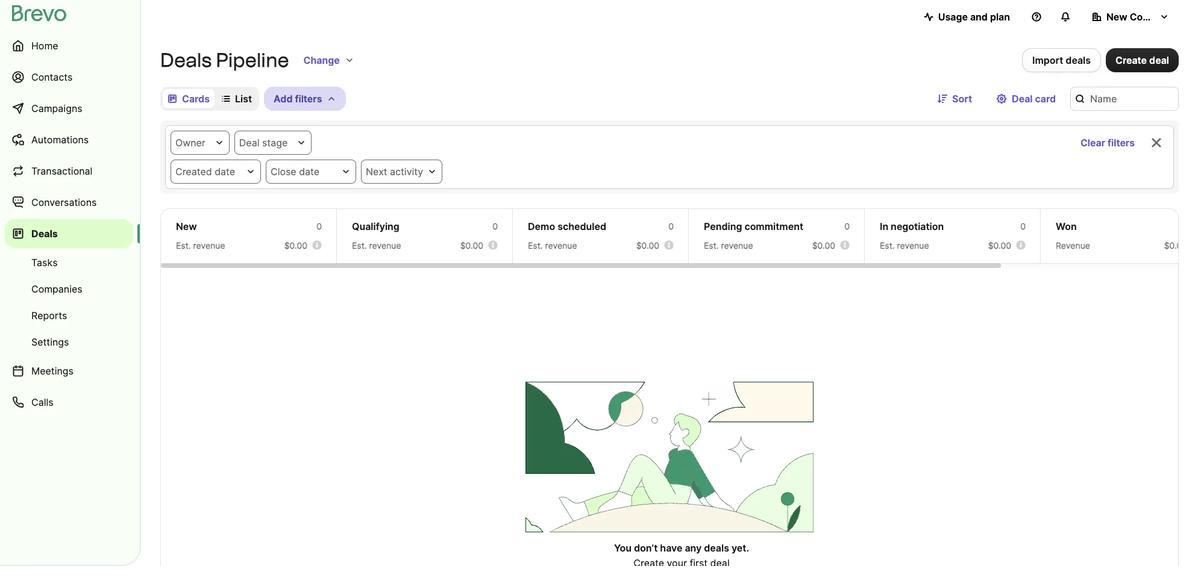 Task type: vqa. For each thing, say whether or not it's contained in the screenshot.
Create Deal button at the right top of the page
yes



Task type: describe. For each thing, give the bounding box(es) containing it.
deals for deals pipeline
[[160, 49, 212, 72]]

in
[[880, 221, 889, 233]]

meetings
[[31, 365, 74, 377]]

import deals
[[1033, 54, 1091, 66]]

campaigns link
[[5, 94, 133, 123]]

owner
[[175, 137, 205, 149]]

revenue for in negotiation
[[897, 241, 929, 251]]

$0.00 for new
[[284, 241, 307, 251]]

and
[[970, 11, 988, 23]]

usage and plan button
[[914, 5, 1020, 29]]

pending
[[704, 221, 742, 233]]

owner button
[[171, 131, 230, 155]]

meetings link
[[5, 357, 133, 386]]

add filters
[[274, 93, 322, 105]]

deal stage
[[239, 137, 288, 149]]

card
[[1035, 93, 1056, 105]]

list button
[[217, 89, 257, 109]]

next activity button
[[361, 160, 443, 184]]

campaigns
[[31, 102, 82, 115]]

plan
[[990, 11, 1010, 23]]

Name search field
[[1071, 87, 1179, 111]]

you
[[614, 543, 632, 555]]

tasks link
[[5, 251, 133, 275]]

est. revenue for in negotiation
[[880, 241, 929, 251]]

calls link
[[5, 388, 133, 417]]

clear filters
[[1081, 137, 1135, 149]]

est. for demo scheduled
[[528, 241, 543, 251]]

activity
[[390, 166, 423, 178]]

0 for in negotiation
[[1021, 221, 1026, 231]]

revenue
[[1056, 241, 1090, 251]]

deals link
[[5, 219, 133, 248]]

new for new
[[176, 221, 197, 233]]

pending commitment
[[704, 221, 804, 233]]

qualifying
[[352, 221, 400, 233]]

import
[[1033, 54, 1064, 66]]

conversations link
[[5, 188, 133, 217]]

0 for new
[[317, 221, 322, 231]]

est. for qualifying
[[352, 241, 367, 251]]

reports
[[31, 310, 67, 322]]

add
[[274, 93, 293, 105]]

0 for pending commitment
[[845, 221, 850, 231]]

close date
[[271, 166, 320, 178]]

clear filters button
[[1071, 131, 1145, 155]]

stage
[[262, 137, 288, 149]]

in negotiation
[[880, 221, 944, 233]]

close
[[271, 166, 296, 178]]

filters for clear filters
[[1108, 137, 1135, 149]]

reports link
[[5, 304, 133, 328]]

usage and plan
[[938, 11, 1010, 23]]

revenue for pending commitment
[[721, 241, 753, 251]]

cards
[[182, 93, 210, 105]]

est. revenue for pending commitment
[[704, 241, 753, 251]]

revenue for new
[[193, 241, 225, 251]]

deals inside button
[[1066, 54, 1091, 66]]

created date button
[[171, 160, 261, 184]]

contacts link
[[5, 63, 133, 92]]

home link
[[5, 31, 133, 60]]



Task type: locate. For each thing, give the bounding box(es) containing it.
yet.
[[732, 543, 749, 555]]

0
[[317, 221, 322, 231], [493, 221, 498, 231], [669, 221, 674, 231], [845, 221, 850, 231], [1021, 221, 1026, 231]]

1 vertical spatial new
[[176, 221, 197, 233]]

filters for add filters
[[295, 93, 322, 105]]

2 date from the left
[[299, 166, 320, 178]]

tasks
[[31, 257, 58, 269]]

filters
[[295, 93, 322, 105], [1108, 137, 1135, 149]]

deals right import
[[1066, 54, 1091, 66]]

new
[[1107, 11, 1128, 23], [176, 221, 197, 233]]

new company
[[1107, 11, 1175, 23]]

deal card
[[1012, 93, 1056, 105]]

conversations
[[31, 197, 97, 209]]

won
[[1056, 221, 1077, 233]]

1 revenue from the left
[[193, 241, 225, 251]]

create deal button
[[1106, 48, 1179, 72]]

companies link
[[5, 277, 133, 301]]

5 est. revenue from the left
[[880, 241, 929, 251]]

2 est. from the left
[[352, 241, 367, 251]]

1 est. revenue from the left
[[176, 241, 225, 251]]

date inside popup button
[[299, 166, 320, 178]]

deal
[[1150, 54, 1169, 66]]

5 est. from the left
[[880, 241, 895, 251]]

sort button
[[928, 87, 982, 111]]

home
[[31, 40, 58, 52]]

1 est. from the left
[[176, 241, 191, 251]]

change
[[304, 54, 340, 66]]

settings
[[31, 336, 69, 348]]

companies
[[31, 283, 82, 295]]

demo scheduled
[[528, 221, 606, 233]]

1 horizontal spatial deal
[[1012, 93, 1033, 105]]

2 revenue from the left
[[369, 241, 401, 251]]

date for created date
[[215, 166, 235, 178]]

0 horizontal spatial date
[[215, 166, 235, 178]]

created
[[175, 166, 212, 178]]

0 horizontal spatial deals
[[31, 228, 58, 240]]

3 $0.00 from the left
[[636, 241, 659, 251]]

deal stage button
[[234, 131, 312, 155]]

3 revenue from the left
[[545, 241, 577, 251]]

1 vertical spatial filters
[[1108, 137, 1135, 149]]

0 vertical spatial deals
[[160, 49, 212, 72]]

0 down the close date popup button
[[317, 221, 322, 231]]

deals
[[160, 49, 212, 72], [31, 228, 58, 240]]

1 $0.00 from the left
[[284, 241, 307, 251]]

0 horizontal spatial deal
[[239, 137, 259, 149]]

deal inside popup button
[[239, 137, 259, 149]]

company
[[1130, 11, 1175, 23]]

deals for deals
[[31, 228, 58, 240]]

0 vertical spatial filters
[[295, 93, 322, 105]]

est. for in negotiation
[[880, 241, 895, 251]]

date right close
[[299, 166, 320, 178]]

5 revenue from the left
[[897, 241, 929, 251]]

new inside button
[[1107, 11, 1128, 23]]

deal card button
[[987, 87, 1066, 111]]

filters right add
[[295, 93, 322, 105]]

$0.00 for demo scheduled
[[636, 241, 659, 251]]

4 est. revenue from the left
[[704, 241, 753, 251]]

$0.00 for qualifying
[[460, 241, 483, 251]]

2 0 from the left
[[493, 221, 498, 231]]

est.
[[176, 241, 191, 251], [352, 241, 367, 251], [528, 241, 543, 251], [704, 241, 719, 251], [880, 241, 895, 251]]

5 $0.00 from the left
[[988, 241, 1012, 251]]

deal left card
[[1012, 93, 1033, 105]]

est. revenue for qualifying
[[352, 241, 401, 251]]

have
[[660, 543, 683, 555]]

1 vertical spatial deals
[[704, 543, 729, 555]]

import deals button
[[1022, 48, 1101, 72]]

transactional
[[31, 165, 92, 177]]

revenue
[[193, 241, 225, 251], [369, 241, 401, 251], [545, 241, 577, 251], [721, 241, 753, 251], [897, 241, 929, 251]]

$0.00 for in negotiation
[[988, 241, 1012, 251]]

deal left stage
[[239, 137, 259, 149]]

deal for deal card
[[1012, 93, 1033, 105]]

add filters button
[[264, 87, 346, 111]]

4 0 from the left
[[845, 221, 850, 231]]

1 horizontal spatial date
[[299, 166, 320, 178]]

$0.00 for pending commitment
[[812, 241, 836, 251]]

1 horizontal spatial deals
[[1066, 54, 1091, 66]]

deals right any
[[704, 543, 729, 555]]

close date button
[[266, 160, 356, 184]]

0 vertical spatial deal
[[1012, 93, 1033, 105]]

4 revenue from the left
[[721, 241, 753, 251]]

0 left 'pending'
[[669, 221, 674, 231]]

est. revenue
[[176, 241, 225, 251], [352, 241, 401, 251], [528, 241, 577, 251], [704, 241, 753, 251], [880, 241, 929, 251]]

0 left demo
[[493, 221, 498, 231]]

settings link
[[5, 330, 133, 354]]

next activity
[[366, 166, 423, 178]]

new company button
[[1083, 5, 1179, 29]]

est. revenue for new
[[176, 241, 225, 251]]

1 horizontal spatial deals
[[160, 49, 212, 72]]

date
[[215, 166, 235, 178], [299, 166, 320, 178]]

negotiation
[[891, 221, 944, 233]]

1 date from the left
[[215, 166, 235, 178]]

list
[[235, 93, 252, 105]]

don't
[[634, 543, 658, 555]]

created date
[[175, 166, 235, 178]]

new left company
[[1107, 11, 1128, 23]]

automations
[[31, 134, 89, 146]]

$0.00
[[284, 241, 307, 251], [460, 241, 483, 251], [636, 241, 659, 251], [812, 241, 836, 251], [988, 241, 1012, 251], [1164, 241, 1188, 251]]

revenue for demo scheduled
[[545, 241, 577, 251]]

deal inside button
[[1012, 93, 1033, 105]]

1 horizontal spatial new
[[1107, 11, 1128, 23]]

date for close date
[[299, 166, 320, 178]]

2 est. revenue from the left
[[352, 241, 401, 251]]

3 est. revenue from the left
[[528, 241, 577, 251]]

date inside popup button
[[215, 166, 235, 178]]

0 horizontal spatial new
[[176, 221, 197, 233]]

deals pipeline
[[160, 49, 289, 72]]

pipeline
[[216, 49, 289, 72]]

1 vertical spatial deals
[[31, 228, 58, 240]]

next
[[366, 166, 387, 178]]

automations link
[[5, 125, 133, 154]]

0 vertical spatial deals
[[1066, 54, 1091, 66]]

create
[[1116, 54, 1147, 66]]

0 for demo scheduled
[[669, 221, 674, 231]]

change button
[[294, 48, 364, 72]]

4 $0.00 from the left
[[812, 241, 836, 251]]

3 est. from the left
[[528, 241, 543, 251]]

deal for deal stage
[[239, 137, 259, 149]]

0 left won
[[1021, 221, 1026, 231]]

scheduled
[[558, 221, 606, 233]]

0 horizontal spatial deals
[[704, 543, 729, 555]]

deals up tasks on the top
[[31, 228, 58, 240]]

sort
[[953, 93, 972, 105]]

revenue for qualifying
[[369, 241, 401, 251]]

transactional link
[[5, 157, 133, 186]]

contacts
[[31, 71, 73, 83]]

any
[[685, 543, 702, 555]]

0 vertical spatial new
[[1107, 11, 1128, 23]]

create deal
[[1116, 54, 1169, 66]]

0 for qualifying
[[493, 221, 498, 231]]

clear
[[1081, 137, 1106, 149]]

1 horizontal spatial filters
[[1108, 137, 1135, 149]]

0 left the in
[[845, 221, 850, 231]]

calls
[[31, 397, 53, 409]]

est. revenue for demo scheduled
[[528, 241, 577, 251]]

0 horizontal spatial filters
[[295, 93, 322, 105]]

1 vertical spatial deal
[[239, 137, 259, 149]]

5 0 from the left
[[1021, 221, 1026, 231]]

commitment
[[745, 221, 804, 233]]

new down created
[[176, 221, 197, 233]]

4 est. from the left
[[704, 241, 719, 251]]

1 0 from the left
[[317, 221, 322, 231]]

demo
[[528, 221, 555, 233]]

deals up cards button
[[160, 49, 212, 72]]

filters right clear
[[1108, 137, 1135, 149]]

est. for pending commitment
[[704, 241, 719, 251]]

new for new company
[[1107, 11, 1128, 23]]

you don't have any deals yet.
[[614, 543, 749, 555]]

2 $0.00 from the left
[[460, 241, 483, 251]]

cards button
[[163, 89, 215, 109]]

deals
[[1066, 54, 1091, 66], [704, 543, 729, 555]]

est. for new
[[176, 241, 191, 251]]

6 $0.00 from the left
[[1164, 241, 1188, 251]]

usage
[[938, 11, 968, 23]]

date right created
[[215, 166, 235, 178]]

3 0 from the left
[[669, 221, 674, 231]]



